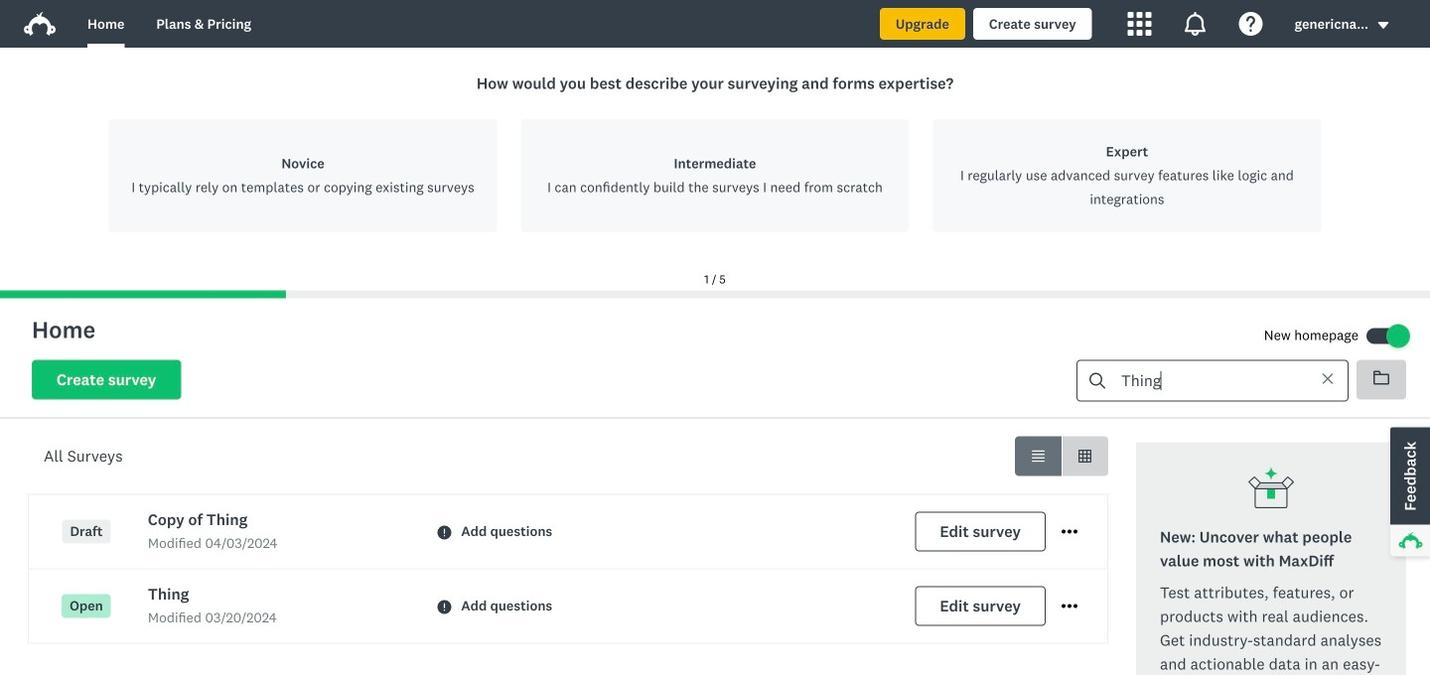 Task type: locate. For each thing, give the bounding box(es) containing it.
2 brand logo image from the top
[[24, 12, 56, 36]]

Search text field
[[1106, 361, 1304, 401]]

2 open menu image from the top
[[1062, 599, 1078, 615]]

brand logo image
[[24, 8, 56, 40], [24, 12, 56, 36]]

products icon image
[[1128, 12, 1152, 36], [1128, 12, 1152, 36]]

1 brand logo image from the top
[[24, 8, 56, 40]]

dialog
[[0, 48, 1431, 299]]

3 open menu image from the top
[[1062, 605, 1078, 609]]

open menu image for warning icon
[[1062, 605, 1078, 609]]

open menu image
[[1062, 524, 1078, 540]]

dropdown arrow icon image
[[1377, 18, 1391, 32], [1379, 22, 1389, 29]]

group
[[1015, 437, 1109, 476]]

clear search image
[[1321, 372, 1335, 386], [1323, 374, 1333, 384]]

open menu image
[[1062, 530, 1078, 534], [1062, 599, 1078, 615], [1062, 605, 1078, 609]]

search image
[[1090, 373, 1106, 389], [1090, 373, 1106, 389]]

folders image
[[1374, 370, 1390, 386], [1374, 371, 1390, 385]]

1 open menu image from the top
[[1062, 530, 1078, 534]]

open menu image for warning image
[[1062, 530, 1078, 534]]

2 folders image from the top
[[1374, 371, 1390, 385]]



Task type: vqa. For each thing, say whether or not it's contained in the screenshot.
Folders ICON
yes



Task type: describe. For each thing, give the bounding box(es) containing it.
warning image
[[437, 601, 451, 614]]

help icon image
[[1239, 12, 1263, 36]]

warning image
[[437, 526, 451, 540]]

1 folders image from the top
[[1374, 370, 1390, 386]]

notification center icon image
[[1184, 12, 1208, 36]]

max diff icon image
[[1248, 466, 1295, 514]]



